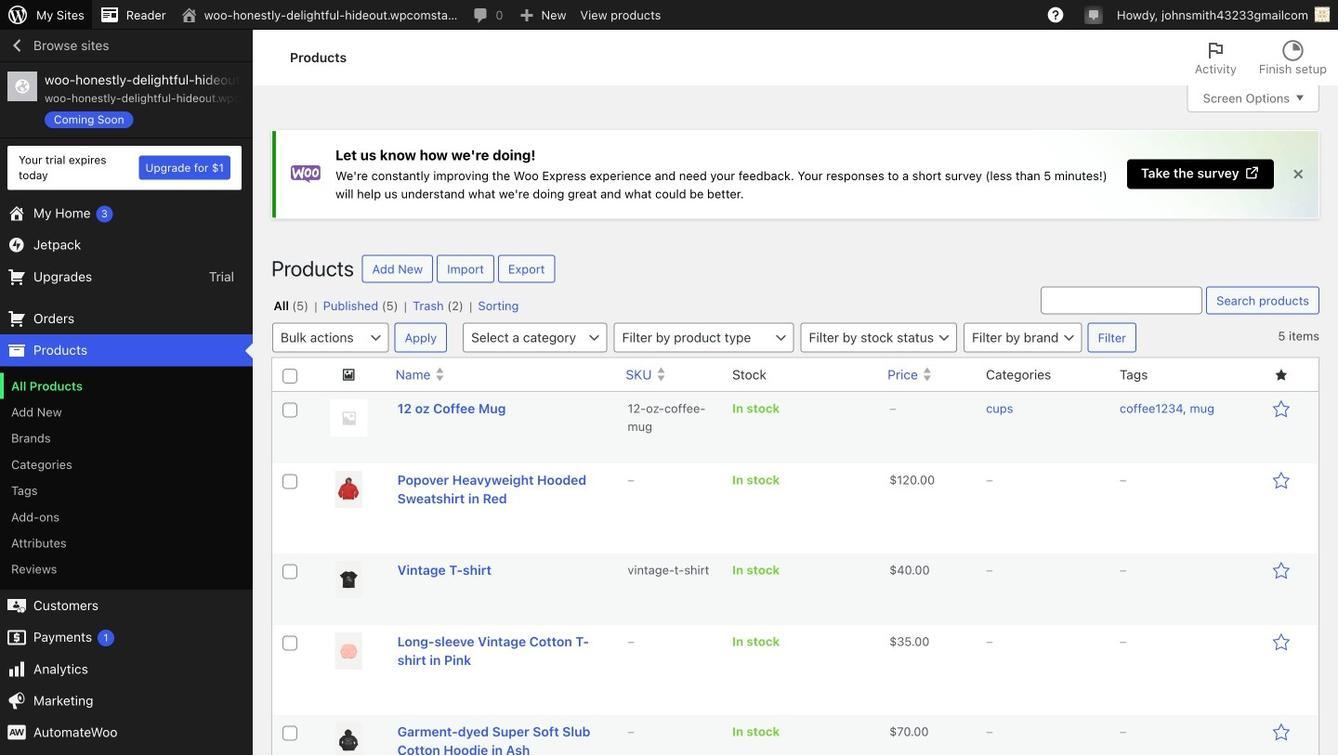 Task type: describe. For each thing, give the bounding box(es) containing it.
toolbar navigation
[[0, 0, 1338, 33]]

take the survey image
[[1244, 165, 1260, 181]]

main menu navigation
[[0, 30, 253, 755]]



Task type: locate. For each thing, give the bounding box(es) containing it.
None submit
[[1206, 286, 1320, 314], [394, 323, 447, 352], [1088, 323, 1137, 352], [1206, 286, 1320, 314], [394, 323, 447, 352], [1088, 323, 1137, 352]]

None search field
[[1041, 286, 1203, 314]]

placeholder image
[[330, 400, 367, 437]]

None checkbox
[[282, 369, 297, 384], [282, 474, 297, 489], [282, 565, 297, 579], [282, 726, 297, 741], [282, 369, 297, 384], [282, 474, 297, 489], [282, 565, 297, 579], [282, 726, 297, 741]]

tab list
[[1184, 30, 1338, 85]]

None checkbox
[[282, 403, 297, 418], [282, 636, 297, 651], [282, 403, 297, 418], [282, 636, 297, 651]]

notification image
[[1086, 7, 1101, 21]]



Task type: vqa. For each thing, say whether or not it's contained in the screenshot.
the Main menu navigation
yes



